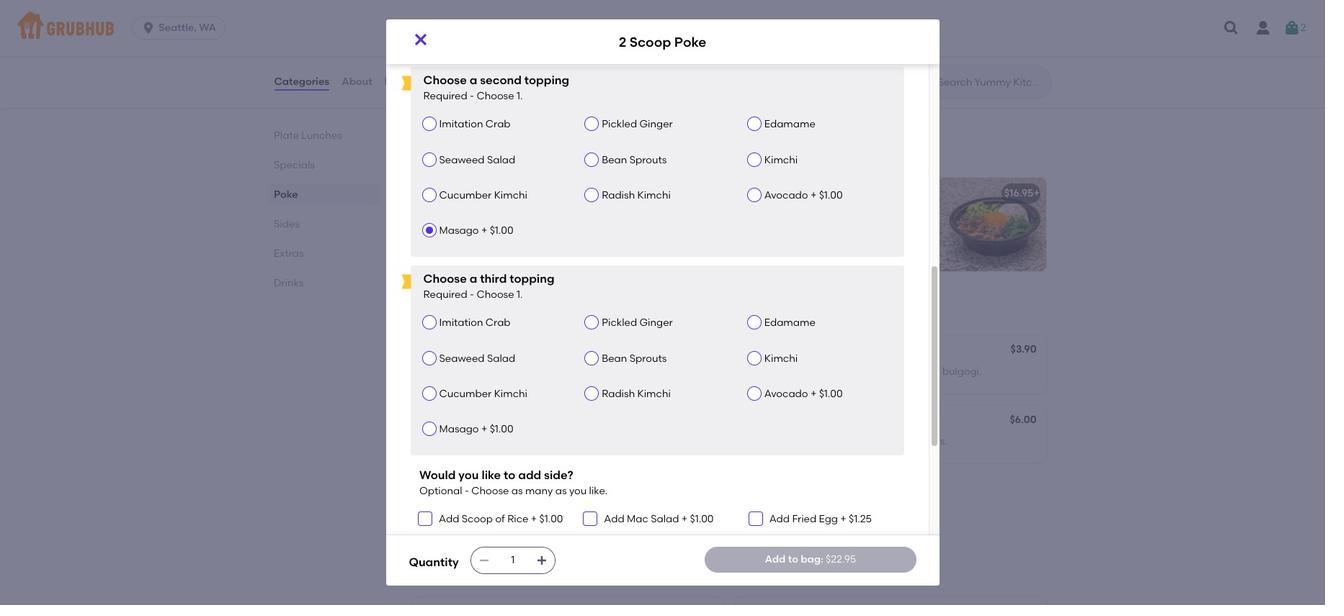 Task type: locate. For each thing, give the bounding box(es) containing it.
+
[[1034, 188, 1040, 200], [811, 189, 817, 202], [481, 225, 487, 237], [811, 388, 817, 401], [481, 424, 487, 436], [531, 514, 537, 526], [682, 514, 688, 526], [840, 514, 846, 526]]

0 vertical spatial a
[[470, 74, 477, 87]]

1 tempura from the left
[[872, 56, 914, 68]]

svg image
[[1223, 19, 1240, 37], [1283, 19, 1301, 37], [141, 21, 156, 35], [412, 31, 429, 48]]

add
[[409, 149, 426, 159], [439, 514, 459, 526], [604, 514, 625, 526], [769, 514, 790, 526], [765, 554, 786, 566]]

0 vertical spatial edamame
[[764, 118, 816, 131]]

2 as from the left
[[555, 486, 567, 498]]

cucumber down an
[[439, 189, 492, 202]]

1 vertical spatial extras
[[409, 564, 457, 582]]

2 pickled from the top
[[602, 317, 637, 329]]

0 vertical spatial masago
[[439, 225, 479, 237]]

ginger
[[639, 118, 673, 131], [639, 317, 673, 329]]

radish kimchi
[[602, 189, 671, 202], [602, 388, 671, 401]]

svg image inside seattle, wa button
[[141, 21, 156, 35]]

cucumber kimchi for third
[[439, 388, 527, 401]]

0 horizontal spatial 4
[[420, 506, 426, 519]]

imitation crab up musubi
[[439, 317, 511, 329]]

2 pickled ginger from the top
[[602, 317, 673, 329]]

fried down house
[[420, 56, 445, 68]]

and left peas, at the top left
[[599, 56, 619, 68]]

categories button
[[273, 56, 330, 108]]

Search Yummy Kitchen search field
[[936, 76, 1047, 89]]

sides up spam at the left bottom
[[409, 302, 450, 320]]

1 vertical spatial masago
[[439, 424, 479, 436]]

a
[[470, 74, 477, 87], [470, 273, 477, 286]]

1 horizontal spatial fried
[[798, 436, 820, 448]]

1 masago + $1.00 from the top
[[439, 225, 513, 237]]

as
[[511, 486, 523, 498], [555, 486, 567, 498]]

1 vertical spatial sprouts
[[629, 353, 667, 365]]

2 inside button
[[1301, 22, 1306, 34]]

1 vertical spatial edamame
[[764, 317, 816, 329]]

1 vertical spatial imitation
[[439, 317, 483, 329]]

rice
[[447, 56, 466, 68], [550, 366, 568, 378]]

1 poke from the left
[[538, 208, 562, 220]]

svg image left input item quantity "number field"
[[478, 556, 490, 567]]

your inside comes with 2 scoops of poke of your choice.
[[576, 208, 598, 220]]

house
[[420, 35, 452, 48]]

1 cucumber kimchi from the top
[[439, 189, 527, 202]]

1 vertical spatial avocado
[[764, 388, 808, 401]]

svg image for add scoop of rice + $1.00
[[421, 515, 429, 524]]

seattle, wa
[[159, 22, 216, 34]]

- down onions.
[[470, 90, 474, 102]]

2 scoop poke image
[[615, 178, 723, 272]]

rice down many
[[507, 514, 529, 526]]

1 vertical spatial bean sprouts
[[602, 353, 667, 365]]

0 vertical spatial veggie
[[869, 436, 901, 448]]

0 vertical spatial imitation crab
[[439, 118, 511, 131]]

pickled for choose a third topping
[[602, 317, 637, 329]]

in
[[617, 366, 626, 378]]

choice. inside comes with 2 scoops of poke of your choice.
[[420, 223, 456, 235]]

0 horizontal spatial veggie
[[534, 506, 567, 519]]

0 vertical spatial -
[[470, 90, 474, 102]]

sprouts for choose a third topping
[[629, 353, 667, 365]]

comes
[[420, 208, 455, 220], [743, 208, 778, 220]]

0 vertical spatial you
[[458, 469, 479, 483]]

0 horizontal spatial extras
[[273, 248, 303, 260]]

0 vertical spatial rice
[[447, 56, 466, 68]]

0 vertical spatial salad
[[487, 154, 515, 166]]

1 vertical spatial fried
[[463, 506, 485, 519]]

with inside comes with 2 scoops of poke of your choice.
[[458, 208, 478, 220]]

sides
[[273, 218, 299, 231], [409, 302, 450, 320]]

0 vertical spatial sprouts
[[629, 154, 667, 166]]

avocado for choose a second topping
[[764, 189, 808, 202]]

with inside comes with 1 scoop of poke of your choice.
[[781, 208, 801, 220]]

2 scoop poke
[[619, 34, 706, 50], [420, 188, 487, 200]]

2 cucumber from the top
[[439, 388, 492, 401]]

la
[[753, 56, 762, 68]]

choose left third
[[423, 273, 467, 286]]

1 bean from the top
[[602, 154, 627, 166]]

- inside would you like to add side? optional - choose as many as you like.
[[465, 486, 469, 498]]

avocado up comes with 1 scoop of poke of your choice.
[[764, 189, 808, 202]]

extras
[[273, 248, 303, 260], [409, 564, 457, 582]]

veggie down many
[[534, 506, 567, 519]]

choose down like
[[471, 486, 509, 498]]

1 inside comes with 1 scoop of poke of your choice.
[[803, 208, 807, 220]]

cucumber kimchi
[[439, 189, 527, 202], [439, 388, 527, 401]]

1 horizontal spatial to
[[788, 554, 798, 566]]

edamame up bulgogi mandu
[[764, 317, 816, 329]]

pieces down optional
[[429, 506, 461, 519]]

additional
[[478, 149, 521, 159]]

imitation
[[439, 118, 483, 131], [439, 317, 483, 329]]

0 vertical spatial to
[[504, 469, 515, 483]]

ginger for choose a third topping
[[639, 317, 673, 329]]

scoop for comes with 1 scoop of poke of your choice.
[[750, 188, 781, 200]]

imitation crab up an
[[439, 118, 511, 131]]

pickled ginger up "nori."
[[602, 317, 673, 329]]

raw pieces of tuna cut into cubes.
[[420, 436, 587, 448]]

rice up second
[[481, 35, 503, 48]]

topping right third
[[510, 273, 555, 286]]

2 a from the top
[[470, 273, 477, 286]]

topping inside the choose a second topping required - choose 1.
[[524, 74, 569, 87]]

choose down house
[[423, 74, 467, 87]]

0 vertical spatial 1.
[[517, 90, 523, 102]]

add mac salad + $1.00
[[604, 514, 714, 526]]

add fried egg + $1.25
[[769, 514, 872, 526]]

2 avocado + $1.00 from the top
[[764, 388, 843, 401]]

1 seaweed salad from the top
[[439, 154, 515, 166]]

1 vertical spatial radish
[[602, 388, 635, 401]]

1 seaweed from the top
[[439, 154, 485, 166]]

2 1. from the top
[[517, 289, 523, 301]]

pieces down pieces.
[[751, 436, 783, 448]]

2 imitation from the top
[[439, 317, 483, 329]]

1 horizontal spatial 1
[[803, 208, 807, 220]]

edamame
[[764, 118, 816, 131], [764, 317, 816, 329]]

2 scoop poke down for
[[420, 188, 487, 200]]

1 bean sprouts from the top
[[602, 154, 667, 166]]

2 edamame from the top
[[764, 317, 816, 329]]

poke up carrots,
[[674, 34, 706, 50]]

2 radish from the top
[[602, 388, 635, 401]]

with left 'beef'
[[895, 366, 915, 378]]

masago + $1.00 down scoops
[[439, 225, 513, 237]]

sides up drinks
[[273, 218, 299, 231]]

edamame for choose a second topping
[[764, 118, 816, 131]]

masago + $1.00
[[439, 225, 513, 237], [439, 424, 513, 436]]

spam
[[420, 345, 449, 358]]

2 imitation crab from the top
[[439, 317, 511, 329]]

mandu
[[783, 345, 818, 358]]

1 crab from the top
[[486, 118, 511, 131]]

2 tempura from the left
[[939, 56, 982, 68]]

1 horizontal spatial poke
[[854, 208, 878, 220]]

1 edamame from the top
[[764, 118, 816, 131]]

0 vertical spatial sides
[[273, 218, 299, 231]]

svg image right input item quantity "number field"
[[536, 556, 547, 567]]

pork down dumplings
[[822, 436, 844, 448]]

like.
[[589, 486, 608, 498]]

0 vertical spatial seaweed salad
[[439, 154, 515, 166]]

2 bean sprouts from the top
[[602, 353, 667, 365]]

salad right mac
[[651, 514, 679, 526]]

poke right scoops
[[538, 208, 562, 220]]

1 vertical spatial 4
[[420, 506, 426, 519]]

0 horizontal spatial rice
[[481, 35, 503, 48]]

4 down gyoza
[[420, 506, 426, 519]]

tempura
[[872, 56, 914, 68], [939, 56, 982, 68]]

1 horizontal spatial you
[[569, 486, 587, 498]]

$16.95 +
[[1004, 188, 1040, 200]]

- for third
[[470, 289, 474, 301]]

1 vertical spatial crab
[[486, 317, 511, 329]]

fried
[[798, 436, 820, 448], [463, 506, 485, 519]]

1. inside choose a third topping required - choose 1.
[[517, 289, 523, 301]]

2 cucumber kimchi from the top
[[439, 388, 527, 401]]

1 pickled ginger from the top
[[602, 118, 673, 131]]

seaweed salad
[[439, 154, 515, 166], [439, 353, 515, 365]]

0 horizontal spatial to
[[504, 469, 515, 483]]

1 vertical spatial -
[[470, 289, 474, 301]]

0 vertical spatial crab
[[486, 118, 511, 131]]

as down side?
[[555, 486, 567, 498]]

1 vertical spatial cucumber
[[439, 388, 492, 401]]

0 horizontal spatial choice.
[[420, 223, 456, 235]]

cucumber down spam
[[439, 388, 492, 401]]

1 scoop poke
[[743, 188, 808, 200]]

0 vertical spatial fried
[[798, 436, 820, 448]]

pieces
[[801, 56, 833, 68], [444, 436, 476, 448], [751, 436, 783, 448], [429, 506, 461, 519]]

1 masago from the top
[[439, 225, 479, 237]]

2 bean from the top
[[602, 353, 627, 365]]

1 vertical spatial pickled ginger
[[602, 317, 673, 329]]

2 masago from the top
[[439, 424, 479, 436]]

comes inside comes with 1 scoop of poke of your choice.
[[743, 208, 778, 220]]

to right like
[[504, 469, 515, 483]]

scoop down sides
[[429, 188, 460, 200]]

ginger up "nori."
[[639, 317, 673, 329]]

optional
[[419, 486, 462, 498]]

an
[[465, 149, 476, 159]]

$1.00
[[819, 189, 843, 202], [490, 225, 513, 237], [819, 388, 843, 401], [490, 424, 513, 436], [539, 514, 563, 526], [690, 514, 714, 526]]

bean sprouts for choose a second topping
[[602, 154, 667, 166]]

ginger down carrots,
[[639, 118, 673, 131]]

add left mac
[[604, 514, 625, 526]]

choice. for comes with 1 scoop of poke of your choice.
[[743, 223, 779, 235]]

you left like.
[[569, 486, 587, 498]]

cucumber
[[439, 189, 492, 202], [439, 388, 492, 401]]

svg image down like.
[[586, 515, 595, 524]]

2 required from the top
[[423, 289, 467, 301]]

svg image for add mac salad + $1.00
[[586, 515, 595, 524]]

pickled ginger for choose a second topping
[[602, 118, 673, 131]]

Input item quantity number field
[[497, 548, 529, 574]]

1 avocado + $1.00 from the top
[[764, 189, 843, 202]]

1 horizontal spatial sides
[[409, 302, 450, 320]]

add left sides
[[409, 149, 426, 159]]

crab
[[486, 118, 511, 131], [486, 317, 511, 329]]

fried right house
[[454, 35, 479, 48]]

1 1. from the top
[[517, 90, 523, 102]]

svg image for 2 scoop poke
[[412, 31, 429, 48]]

0 horizontal spatial you
[[458, 469, 479, 483]]

comes down 1 scoop poke
[[743, 208, 778, 220]]

1 imitation from the top
[[439, 118, 483, 131]]

2 vertical spatial salad
[[651, 514, 679, 526]]

avocado
[[764, 189, 808, 202], [764, 388, 808, 401]]

0 vertical spatial masago + $1.00
[[439, 225, 513, 237]]

1 vertical spatial 1.
[[517, 289, 523, 301]]

choice. inside comes with 1 scoop of poke of your choice.
[[743, 223, 779, 235]]

1 ginger from the top
[[639, 118, 673, 131]]

1 imitation crab from the top
[[439, 118, 511, 131]]

0 vertical spatial cucumber kimchi
[[439, 189, 527, 202]]

- for second
[[470, 90, 474, 102]]

grilled
[[420, 366, 453, 378]]

scoop up comes with 1 scoop of poke of your choice.
[[750, 188, 781, 200]]

1 horizontal spatial 4
[[743, 366, 749, 378]]

0 vertical spatial pickled ginger
[[602, 118, 673, 131]]

required down onions.
[[423, 90, 467, 102]]

1 vertical spatial rice
[[507, 514, 529, 526]]

0 vertical spatial required
[[423, 90, 467, 102]]

1 vertical spatial masago + $1.00
[[439, 424, 513, 436]]

bulgogi
[[743, 345, 781, 358]]

pickled down peas, at the top left
[[602, 118, 637, 131]]

masago + $1.00 up tuna
[[439, 424, 513, 436]]

1 scoop poke image
[[938, 178, 1046, 272]]

bean sprouts
[[602, 154, 667, 166], [602, 353, 667, 365]]

poke for scoops
[[538, 208, 562, 220]]

rice left wrapped
[[550, 366, 568, 378]]

1 vertical spatial pickled
[[602, 317, 637, 329]]

1 horizontal spatial tempura
[[939, 56, 982, 68]]

seaweed for third
[[439, 353, 485, 365]]

fried left egg
[[792, 514, 817, 526]]

2 poke from the left
[[854, 208, 878, 220]]

1 vertical spatial avocado + $1.00
[[764, 388, 843, 401]]

and left onions.
[[420, 70, 440, 83]]

- right optional
[[465, 486, 469, 498]]

1 vertical spatial 1
[[803, 208, 807, 220]]

imitation crab
[[439, 118, 511, 131], [439, 317, 511, 329]]

onions.
[[442, 70, 477, 83]]

cucumber kimchi up scoops
[[439, 189, 527, 202]]

poke right scoop
[[854, 208, 878, 220]]

1 vertical spatial cucumber kimchi
[[439, 388, 527, 401]]

avocado + $1.00 down pieces.
[[764, 388, 843, 401]]

your inside comes with 1 scoop of poke of your choice.
[[893, 208, 914, 220]]

required inside the choose a second topping required - choose 1.
[[423, 90, 467, 102]]

add down optional
[[439, 514, 459, 526]]

as down the add
[[511, 486, 523, 498]]

second
[[480, 74, 522, 87]]

2 radish kimchi from the top
[[602, 388, 671, 401]]

0 vertical spatial cucumber
[[439, 189, 492, 202]]

choose down third
[[477, 289, 514, 301]]

2 choice. from the left
[[743, 223, 779, 235]]

with left scoops
[[458, 208, 478, 220]]

svg image inside the 2 button
[[1283, 19, 1301, 37]]

0 vertical spatial radish
[[602, 189, 635, 202]]

choose a second topping required - choose 1.
[[423, 74, 569, 102]]

1
[[743, 188, 747, 200], [803, 208, 807, 220]]

edamame for choose a third topping
[[764, 317, 816, 329]]

$1.00 down dumplings
[[819, 388, 843, 401]]

scoop
[[630, 34, 671, 50], [429, 188, 460, 200], [750, 188, 781, 200], [444, 416, 476, 428], [462, 514, 493, 526]]

2 scoop poke up carrots,
[[619, 34, 706, 50]]

with
[[468, 56, 488, 68], [917, 56, 937, 68], [458, 208, 478, 220], [781, 208, 801, 220], [895, 366, 915, 378]]

poke inside comes with 2 scoops of poke of your choice.
[[538, 208, 562, 220]]

poke inside comes with 1 scoop of poke of your choice.
[[854, 208, 878, 220]]

$1.00 up tuna
[[490, 424, 513, 436]]

0 horizontal spatial tempura
[[872, 56, 914, 68]]

1 sprouts from the top
[[629, 154, 667, 166]]

with up 'search icon'
[[917, 56, 937, 68]]

1 pickled from the top
[[602, 118, 637, 131]]

0 horizontal spatial your
[[491, 56, 512, 68]]

add inside poke add sides for an additional charge.
[[409, 149, 426, 159]]

pickled
[[602, 118, 637, 131], [602, 317, 637, 329]]

masago up choose a third topping required - choose 1.
[[439, 225, 479, 237]]

2 sprouts from the top
[[629, 353, 667, 365]]

imitation for third
[[439, 317, 483, 329]]

comes for comes with 2 scoops of poke of your choice.
[[420, 208, 455, 220]]

1 a from the top
[[470, 74, 477, 87]]

dumplings
[[815, 366, 867, 378]]

crab up additional
[[486, 118, 511, 131]]

0 vertical spatial radish kimchi
[[602, 189, 671, 202]]

0 vertical spatial seaweed
[[439, 154, 485, 166]]

1 radish kimchi from the top
[[602, 189, 671, 202]]

$12.00
[[1006, 34, 1037, 46]]

topping inside choose a third topping required - choose 1.
[[510, 273, 555, 286]]

0 horizontal spatial fried
[[463, 506, 485, 519]]

1 horizontal spatial choice.
[[743, 223, 779, 235]]

avocado down pieces.
[[764, 388, 808, 401]]

a left third
[[470, 273, 477, 286]]

1 vertical spatial rice
[[550, 366, 568, 378]]

a inside the choose a second topping required - choose 1.
[[470, 74, 477, 87]]

2 seaweed from the top
[[439, 353, 485, 365]]

sprouts
[[629, 154, 667, 166], [629, 353, 667, 365]]

2 vertical spatial -
[[465, 486, 469, 498]]

a inside choose a third topping required - choose 1.
[[470, 273, 477, 286]]

choose inside would you like to add side? optional - choose as many as you like.
[[471, 486, 509, 498]]

2 masago + $1.00 from the top
[[439, 424, 513, 436]]

a for second
[[470, 74, 477, 87]]

svg image down gyoza
[[421, 515, 429, 524]]

comes inside comes with 2 scoops of poke of your choice.
[[420, 208, 455, 220]]

0 vertical spatial bean
[[602, 154, 627, 166]]

side?
[[544, 469, 573, 483]]

2 crab from the top
[[486, 317, 511, 329]]

1 vertical spatial topping
[[510, 273, 555, 286]]

seasoned
[[500, 366, 547, 378]]

bean for choose a second topping
[[602, 154, 627, 166]]

0 vertical spatial bean sprouts
[[602, 154, 667, 166]]

rice
[[481, 35, 503, 48], [507, 514, 529, 526]]

4 for 4 pieces. fried dumplings filled with beef bulgogi.
[[743, 366, 749, 378]]

rice up onions.
[[447, 56, 466, 68]]

1 vertical spatial ginger
[[639, 317, 673, 329]]

kimchi
[[764, 154, 798, 166], [494, 189, 527, 202], [637, 189, 671, 202], [764, 353, 798, 365], [494, 388, 527, 401], [637, 388, 671, 401]]

cucumber for third
[[439, 388, 492, 401]]

1 vertical spatial seaweed salad
[[439, 353, 515, 365]]

- inside the choose a second topping required - choose 1.
[[470, 90, 474, 102]]

topping down choice
[[524, 74, 569, 87]]

poke up sides
[[409, 129, 446, 147]]

fried down mandu
[[788, 366, 813, 378]]

1 vertical spatial required
[[423, 289, 467, 301]]

required for choose a third topping
[[423, 289, 467, 301]]

choose
[[423, 74, 467, 87], [477, 90, 514, 102], [423, 273, 467, 286], [477, 289, 514, 301], [471, 486, 509, 498]]

masago
[[439, 225, 479, 237], [439, 424, 479, 436]]

avocado + $1.00 for choose a third topping
[[764, 388, 843, 401]]

poke for scoop
[[854, 208, 878, 220]]

veggie
[[869, 436, 901, 448], [534, 506, 567, 519]]

bag:
[[801, 554, 823, 566]]

0 vertical spatial topping
[[524, 74, 569, 87]]

1 comes from the left
[[420, 208, 455, 220]]

1 choice. from the left
[[420, 223, 456, 235]]

ginger for choose a second topping
[[639, 118, 673, 131]]

radish kimchi for choose a third topping
[[602, 388, 671, 401]]

crab for third
[[486, 317, 511, 329]]

dumplings.
[[569, 506, 623, 519]]

1 vertical spatial a
[[470, 273, 477, 286]]

like
[[482, 469, 501, 483]]

2 seaweed salad from the top
[[439, 353, 515, 365]]

cucumber kimchi for second
[[439, 189, 527, 202]]

0 horizontal spatial poke
[[538, 208, 562, 220]]

comes down sides
[[420, 208, 455, 220]]

1 required from the top
[[423, 90, 467, 102]]

0 vertical spatial 1
[[743, 188, 747, 200]]

1 horizontal spatial rice
[[507, 514, 529, 526]]

1 vertical spatial radish kimchi
[[602, 388, 671, 401]]

1 horizontal spatial extras
[[409, 564, 457, 582]]

1 radish from the top
[[602, 189, 635, 202]]

crab for second
[[486, 118, 511, 131]]

1 vertical spatial bean
[[602, 353, 627, 365]]

1 vertical spatial salad
[[487, 353, 515, 365]]

0 vertical spatial 4
[[743, 366, 749, 378]]

1 horizontal spatial comes
[[743, 208, 778, 220]]

you left like
[[458, 469, 479, 483]]

2 avocado from the top
[[764, 388, 808, 401]]

1 vertical spatial pork
[[488, 506, 510, 519]]

svg image for 2
[[1283, 19, 1301, 37]]

edamame down 6
[[764, 118, 816, 131]]

add left "bag:"
[[765, 554, 786, 566]]

1. inside the choose a second topping required - choose 1.
[[517, 90, 523, 102]]

0 vertical spatial pork
[[822, 436, 844, 448]]

a for third
[[470, 273, 477, 286]]

add left egg
[[769, 514, 790, 526]]

2 comes from the left
[[743, 208, 778, 220]]

tempura up search yummy kitchen search field
[[939, 56, 982, 68]]

tuna
[[491, 436, 513, 448]]

fried inside fried rice with your choice of protein and peas, carrots, and onions.
[[420, 56, 445, 68]]

peas,
[[621, 56, 648, 68]]

sprouts up "nori."
[[629, 353, 667, 365]]

cucumber for second
[[439, 189, 492, 202]]

masago for third
[[439, 424, 479, 436]]

1 horizontal spatial 2 scoop poke
[[619, 34, 706, 50]]

4 left pieces.
[[743, 366, 749, 378]]

sprouts for choose a second topping
[[629, 154, 667, 166]]

required inside choose a third topping required - choose 1.
[[423, 289, 467, 301]]

- up musubi
[[470, 289, 474, 301]]

0 horizontal spatial comes
[[420, 208, 455, 220]]

radish kimchi for choose a second topping
[[602, 189, 671, 202]]

crab down choose a third topping required - choose 1.
[[486, 317, 511, 329]]

korean fried chicken special image
[[938, 0, 1046, 14]]

0 vertical spatial pickled
[[602, 118, 637, 131]]

with up onions.
[[468, 56, 488, 68]]

0 vertical spatial imitation
[[439, 118, 483, 131]]

1 cucumber from the top
[[439, 189, 492, 202]]

pickled ginger down peas, at the top left
[[602, 118, 673, 131]]

add for add mac salad
[[604, 514, 625, 526]]

svg image
[[421, 515, 429, 524], [586, 515, 595, 524], [751, 515, 760, 524], [478, 556, 490, 567], [536, 556, 547, 567]]

a left second
[[470, 74, 477, 87]]

required up spam musubi
[[423, 289, 467, 301]]

0 vertical spatial avocado + $1.00
[[764, 189, 843, 202]]

- inside choose a third topping required - choose 1.
[[470, 289, 474, 301]]

svg image left 'add fried egg + $1.25'
[[751, 515, 760, 524]]

0 horizontal spatial 2 scoop poke
[[420, 188, 487, 200]]

1 avocado from the top
[[764, 189, 808, 202]]

sauce.
[[984, 56, 1016, 68]]

choice.
[[420, 223, 456, 235], [743, 223, 779, 235]]

to left "bag:"
[[788, 554, 798, 566]]

poke up comes with 1 scoop of poke of your choice.
[[784, 188, 808, 200]]

cucumber kimchi down on
[[439, 388, 527, 401]]

pickled ginger for choose a third topping
[[602, 317, 673, 329]]

salad right an
[[487, 154, 515, 166]]

of inside fried rice with your choice of protein and peas, carrots, and onions.
[[550, 56, 560, 68]]

2 ginger from the top
[[639, 317, 673, 329]]



Task type: vqa. For each thing, say whether or not it's contained in the screenshot.
the topmost Minimum
no



Task type: describe. For each thing, give the bounding box(es) containing it.
scoop down like
[[462, 514, 493, 526]]

poke down specials
[[273, 189, 298, 201]]

your for 1 scoop poke
[[893, 208, 914, 220]]

shrimp
[[836, 56, 869, 68]]

to inside would you like to add side? optional - choose as many as you like.
[[504, 469, 515, 483]]

masago + $1.00 for third
[[439, 424, 513, 436]]

scoop for raw pieces of tuna cut into cubes.
[[444, 416, 476, 428]]

2 button
[[1283, 15, 1306, 41]]

add for add scoop of rice
[[439, 514, 459, 526]]

0 horizontal spatial pork
[[488, 506, 510, 519]]

with inside fried rice with your choice of protein and peas, carrots, and onions.
[[468, 56, 488, 68]]

house fried rice
[[420, 35, 503, 48]]

plate lunches
[[273, 130, 342, 142]]

0 vertical spatial rice
[[481, 35, 503, 48]]

topping for choose a second topping
[[524, 74, 569, 87]]

radish for choose a third topping
[[602, 388, 635, 401]]

seaweed salad for third
[[439, 353, 515, 365]]

add for add fried egg
[[769, 514, 790, 526]]

masago + $1.00 for second
[[439, 225, 513, 237]]

pickled for choose a second topping
[[602, 118, 637, 131]]

2 inside comes with 2 scoops of poke of your choice.
[[481, 208, 486, 220]]

0 horizontal spatial sides
[[273, 218, 299, 231]]

1 vertical spatial 2 scoop poke
[[420, 188, 487, 200]]

wa
[[199, 22, 216, 34]]

1 vertical spatial veggie
[[534, 506, 567, 519]]

categories
[[274, 76, 329, 88]]

scoop up peas, at the top left
[[630, 34, 671, 50]]

2 pieces of fried pork and veggie egg rolls.
[[743, 436, 947, 448]]

charge.
[[523, 149, 555, 159]]

grilled spam on seasoned rice wrapped in nori.
[[420, 366, 649, 378]]

$16.95
[[1004, 188, 1034, 200]]

radish for choose a second topping
[[602, 189, 635, 202]]

seattle,
[[159, 22, 197, 34]]

avocado for choose a third topping
[[764, 388, 808, 401]]

add scoop of rice + $1.00
[[439, 514, 563, 526]]

your for 2 scoop poke
[[576, 208, 598, 220]]

$1.00 right mac
[[690, 514, 714, 526]]

specials
[[273, 159, 314, 171]]

pieces for 4 pieces fried pork and veggie dumplings.
[[429, 506, 461, 519]]

quantity
[[409, 557, 459, 570]]

cubes.
[[555, 436, 587, 448]]

nori.
[[628, 366, 649, 378]]

about button
[[341, 56, 373, 108]]

choose a third topping required - choose 1.
[[423, 273, 555, 301]]

1. for second
[[517, 90, 523, 102]]

0 horizontal spatial 1
[[743, 188, 747, 200]]

choice. for comes with 2 scoops of poke of your choice.
[[420, 223, 456, 235]]

rolls.
[[925, 436, 947, 448]]

imitation for second
[[439, 118, 483, 131]]

$1.00 up scoop
[[819, 189, 843, 202]]

spam musubi
[[420, 345, 487, 358]]

would you like to add side? optional - choose as many as you like.
[[419, 469, 608, 498]]

sides
[[429, 149, 450, 159]]

choice
[[515, 56, 548, 68]]

bulgogi mandu
[[743, 345, 818, 358]]

pieces for 2 pieces of fried pork and veggie egg rolls.
[[751, 436, 783, 448]]

carte
[[764, 56, 791, 68]]

scoops
[[489, 208, 523, 220]]

many
[[525, 486, 553, 498]]

poke down an
[[463, 188, 487, 200]]

into
[[534, 436, 553, 448]]

topping for choose a third topping
[[510, 273, 555, 286]]

6
[[793, 56, 799, 68]]

your inside fried rice with your choice of protein and peas, carrots, and onions.
[[491, 56, 512, 68]]

carrots,
[[650, 56, 688, 68]]

and down many
[[512, 506, 532, 519]]

filled
[[869, 366, 892, 378]]

imitation crab for second
[[439, 118, 511, 131]]

a
[[743, 56, 751, 68]]

beef
[[918, 366, 940, 378]]

required for choose a second topping
[[423, 90, 467, 102]]

drinks
[[273, 277, 303, 290]]

$1.00 down scoops
[[490, 225, 513, 237]]

seaweed salad for second
[[439, 154, 515, 166]]

imitation crab for third
[[439, 317, 511, 329]]

spam
[[455, 366, 483, 378]]

1. for third
[[517, 289, 523, 301]]

$1.25
[[849, 514, 872, 526]]

fried rice with your choice of protein and peas, carrots, and onions.
[[420, 56, 688, 83]]

musubi
[[452, 345, 487, 358]]

main navigation navigation
[[0, 0, 1325, 56]]

1 vertical spatial sides
[[409, 302, 450, 320]]

scoop for comes with 2 scoops of poke of your choice.
[[429, 188, 460, 200]]

rice inside fried rice with your choice of protein and peas, carrots, and onions.
[[447, 56, 466, 68]]

salad for second
[[487, 154, 515, 166]]

scoop
[[809, 208, 839, 220]]

choose down second
[[477, 90, 514, 102]]

egg
[[904, 436, 923, 448]]

bean sprouts for choose a third topping
[[602, 353, 667, 365]]

side scoop poke
[[420, 416, 503, 428]]

poke inside poke add sides for an additional charge.
[[409, 129, 446, 147]]

svg image for add fried egg + $1.25
[[751, 515, 760, 524]]

gyoza
[[420, 486, 452, 498]]

$6.00
[[1010, 414, 1037, 426]]

a la carte 6 pieces shrimp tempura with tempura sauce.
[[743, 56, 1016, 68]]

1 as from the left
[[511, 486, 523, 498]]

raw
[[420, 436, 442, 448]]

$15.50
[[680, 34, 710, 46]]

$1.00 down many
[[539, 514, 563, 526]]

reviews
[[384, 76, 425, 88]]

pieces right 6
[[801, 56, 833, 68]]

side
[[420, 416, 442, 428]]

pieces for raw pieces of tuna cut into cubes.
[[444, 436, 476, 448]]

comes for comes with 1 scoop of poke of your choice.
[[743, 208, 778, 220]]

avocado + $1.00 for choose a second topping
[[764, 189, 843, 202]]

salad for third
[[487, 353, 515, 365]]

and left egg on the right bottom
[[847, 436, 866, 448]]

plate
[[273, 130, 299, 142]]

would
[[419, 469, 456, 483]]

add to bag: $22.95
[[765, 554, 856, 566]]

comes with 1 scoop of poke of your choice.
[[743, 208, 914, 235]]

1 horizontal spatial veggie
[[869, 436, 901, 448]]

1 vertical spatial to
[[788, 554, 798, 566]]

comes with 2 scoops of poke of your choice.
[[420, 208, 598, 235]]

pieces.
[[751, 366, 786, 378]]

egg
[[819, 514, 838, 526]]

seaweed for second
[[439, 154, 485, 166]]

bulgogi.
[[942, 366, 982, 378]]

about
[[342, 76, 372, 88]]

1 vertical spatial you
[[569, 486, 587, 498]]

bean for choose a third topping
[[602, 353, 627, 365]]

$3.90
[[1011, 344, 1037, 356]]

$22.95
[[826, 554, 856, 566]]

reviews button
[[384, 56, 425, 108]]

add
[[518, 469, 541, 483]]

on
[[485, 366, 497, 378]]

cut
[[516, 436, 532, 448]]

4 pieces. fried dumplings filled with beef bulgogi.
[[743, 366, 982, 378]]

seattle, wa button
[[132, 17, 231, 40]]

4 for 4 pieces fried pork and veggie dumplings.
[[420, 506, 426, 519]]

masago for second
[[439, 225, 479, 237]]

poke add sides for an additional charge.
[[409, 129, 555, 159]]

0 vertical spatial 2 scoop poke
[[619, 34, 706, 50]]

svg image for seattle, wa
[[141, 21, 156, 35]]

wrapped
[[570, 366, 615, 378]]

4 pieces fried pork and veggie dumplings.
[[420, 506, 623, 519]]

poke up tuna
[[478, 416, 503, 428]]

lunches
[[301, 130, 342, 142]]

third
[[480, 273, 507, 286]]

for
[[452, 149, 463, 159]]

0 vertical spatial extras
[[273, 248, 303, 260]]

mac
[[627, 514, 648, 526]]

search icon image
[[915, 73, 932, 91]]



